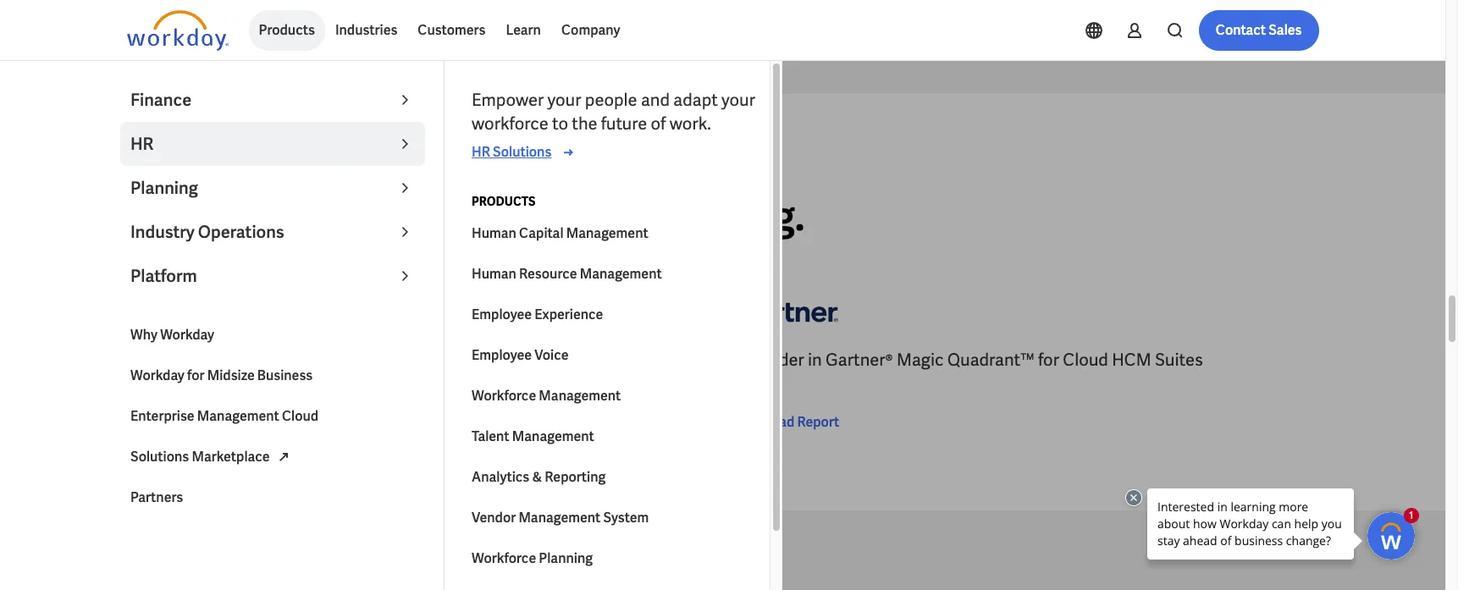 Task type: locate. For each thing, give the bounding box(es) containing it.
management down the workforce management
[[512, 428, 594, 445]]

human down products
[[472, 224, 517, 242]]

human for human resource management
[[472, 265, 517, 283]]

1 vertical spatial human
[[472, 265, 517, 283]]

planning
[[130, 177, 198, 199], [539, 550, 593, 567]]

workday
[[160, 326, 214, 344], [130, 367, 184, 385]]

employee up employee voice
[[472, 306, 532, 324]]

a
[[127, 190, 155, 243], [127, 349, 138, 371], [736, 349, 748, 371]]

1 horizontal spatial in
[[287, 190, 321, 243]]

workforce down vendor
[[472, 550, 536, 567]]

workday up enterprise
[[130, 367, 184, 385]]

2 horizontal spatial in
[[808, 349, 822, 371]]

1 workforce from the top
[[472, 387, 536, 405]]

hr
[[130, 133, 154, 155], [472, 143, 490, 161]]

planning button
[[120, 166, 425, 210]]

2 employee from the top
[[472, 346, 532, 364]]

midsize
[[207, 367, 255, 385]]

0 horizontal spatial solutions
[[130, 448, 189, 466]]

0 horizontal spatial cloud
[[282, 407, 319, 425]]

human left the resource
[[472, 265, 517, 283]]

1 horizontal spatial solutions
[[493, 143, 552, 161]]

industries button
[[325, 10, 408, 51]]

0 horizontal spatial read report link
[[127, 437, 230, 457]]

0 horizontal spatial and
[[556, 190, 626, 243]]

marketplace
[[192, 448, 270, 466]]

planning.
[[634, 190, 805, 243]]

1 gartner image from the left
[[127, 287, 228, 335]]

voice
[[535, 346, 569, 364]]

&
[[532, 468, 542, 486]]

2 horizontal spatial cloud
[[1063, 349, 1109, 371]]

resource
[[519, 265, 577, 283]]

1 vertical spatial workday
[[130, 367, 184, 385]]

1 vertical spatial read report link
[[127, 437, 230, 457]]

read report link
[[736, 413, 839, 433], [127, 437, 230, 457]]

cloud
[[494, 349, 539, 371], [1063, 349, 1109, 371], [282, 407, 319, 425]]

talent management
[[472, 428, 594, 445]]

1 vertical spatial employee
[[472, 346, 532, 364]]

gartner image
[[127, 287, 228, 335], [736, 287, 838, 335]]

workforce for workforce planning
[[472, 550, 536, 567]]

management down enterprises
[[197, 407, 279, 425]]

cloud inside a leader in 2023 gartner® magic quadrant™ for cloud erp for service- centric enterprises
[[494, 349, 539, 371]]

analytics & reporting link
[[462, 457, 766, 498]]

1 magic from the left
[[327, 349, 374, 371]]

vendor
[[472, 509, 516, 527]]

0 horizontal spatial leader
[[142, 349, 195, 371]]

0 horizontal spatial report
[[188, 437, 230, 455]]

employee left voice
[[472, 346, 532, 364]]

contact sales link
[[1199, 10, 1319, 51]]

customers
[[418, 21, 486, 39]]

enterprise
[[130, 407, 195, 425]]

1 vertical spatial read
[[154, 437, 185, 455]]

management down reporting
[[519, 509, 601, 527]]

1 horizontal spatial hr
[[472, 143, 490, 161]]

1 vertical spatial planning
[[539, 550, 593, 567]]

employee voice link
[[462, 335, 766, 376]]

hr down workforce
[[472, 143, 490, 161]]

industries
[[335, 21, 398, 39]]

2 gartner® from the left
[[826, 349, 893, 371]]

1 horizontal spatial your
[[722, 89, 755, 111]]

finance button
[[120, 78, 425, 122]]

employee for employee voice
[[472, 346, 532, 364]]

employee
[[472, 306, 532, 324], [472, 346, 532, 364]]

0 horizontal spatial gartner image
[[127, 287, 228, 335]]

read report link for a leader in gartner® magic quadrant™ for cloud hcm suites
[[736, 413, 839, 433]]

leader for a leader in gartner® magic quadrant™ for cloud hcm suites
[[752, 349, 804, 371]]

0 vertical spatial workforce
[[472, 387, 536, 405]]

management for workforce management
[[539, 387, 621, 405]]

1 horizontal spatial magic
[[897, 349, 944, 371]]

0 vertical spatial read
[[764, 414, 795, 431]]

vendor management system link
[[462, 498, 766, 539]]

workday for midsize business link
[[120, 356, 425, 396]]

management
[[566, 224, 648, 242], [580, 265, 662, 283], [539, 387, 621, 405], [197, 407, 279, 425], [512, 428, 594, 445], [519, 509, 601, 527]]

platform button
[[120, 254, 425, 298]]

0 vertical spatial and
[[641, 89, 670, 111]]

0 horizontal spatial your
[[548, 89, 581, 111]]

for left voice
[[469, 349, 490, 371]]

read report
[[764, 414, 839, 431], [154, 437, 230, 455]]

1 horizontal spatial and
[[641, 89, 670, 111]]

employee inside employee voice link
[[472, 346, 532, 364]]

2 gartner image from the left
[[736, 287, 838, 335]]

planning down the what
[[130, 177, 198, 199]]

centric
[[127, 373, 183, 395]]

in inside a leader in 2023 gartner® magic quadrant™ for cloud erp for service- centric enterprises
[[198, 349, 212, 371]]

business
[[257, 367, 313, 385]]

your right "adapt"
[[722, 89, 755, 111]]

industry operations button
[[120, 210, 425, 254]]

in
[[287, 190, 321, 243], [198, 349, 212, 371], [808, 349, 822, 371]]

0 vertical spatial planning
[[130, 177, 198, 199]]

1 horizontal spatial report
[[797, 414, 839, 431]]

0 vertical spatial read report link
[[736, 413, 839, 433]]

for left hcm
[[1038, 349, 1059, 371]]

a leader in 2023 gartner® magic quadrant™ for cloud erp for service- centric enterprises
[[127, 349, 664, 395]]

1 vertical spatial workforce
[[472, 550, 536, 567]]

of
[[651, 113, 666, 135]]

1 your from the left
[[548, 89, 581, 111]]

planning down vendor management system
[[539, 550, 593, 567]]

hr down finance
[[130, 133, 154, 155]]

2 human from the top
[[472, 265, 517, 283]]

1 horizontal spatial gartner image
[[736, 287, 838, 335]]

magic inside a leader in 2023 gartner® magic quadrant™ for cloud erp for service- centric enterprises
[[327, 349, 374, 371]]

workday for midsize business
[[130, 367, 313, 385]]

1 horizontal spatial gartner®
[[826, 349, 893, 371]]

operations
[[198, 221, 284, 243]]

and
[[641, 89, 670, 111], [556, 190, 626, 243]]

0 horizontal spatial quadrant™
[[378, 349, 465, 371]]

a inside a leader in 2023 gartner® magic quadrant™ for cloud erp for service- centric enterprises
[[127, 349, 138, 371]]

1 gartner® from the left
[[256, 349, 324, 371]]

hr inside dropdown button
[[130, 133, 154, 155]]

solutions down workforce
[[493, 143, 552, 161]]

1 quadrant™ from the left
[[378, 349, 465, 371]]

and up "human resource management" link
[[556, 190, 626, 243]]

human
[[472, 224, 517, 242], [472, 265, 517, 283]]

0 vertical spatial human
[[472, 224, 517, 242]]

1 leader from the left
[[142, 349, 195, 371]]

human for human capital management
[[472, 224, 517, 242]]

your up to
[[548, 89, 581, 111]]

cloud left hcm
[[1063, 349, 1109, 371]]

0 vertical spatial read report
[[764, 414, 839, 431]]

gartner® inside a leader in 2023 gartner® magic quadrant™ for cloud erp for service- centric enterprises
[[256, 349, 324, 371]]

1 employee from the top
[[472, 306, 532, 324]]

to
[[552, 113, 568, 135]]

0 horizontal spatial gartner®
[[256, 349, 324, 371]]

0 horizontal spatial hr
[[130, 133, 154, 155]]

planning inside dropdown button
[[130, 177, 198, 199]]

workday right why
[[160, 326, 214, 344]]

magic
[[327, 349, 374, 371], [897, 349, 944, 371]]

leader inside a leader in 2023 gartner® magic quadrant™ for cloud erp for service- centric enterprises
[[142, 349, 195, 371]]

0 vertical spatial employee
[[472, 306, 532, 324]]

company button
[[551, 10, 631, 51]]

learn button
[[496, 10, 551, 51]]

2 quadrant™ from the left
[[948, 349, 1035, 371]]

and up "of"
[[641, 89, 670, 111]]

1 horizontal spatial read report link
[[736, 413, 839, 433]]

1 vertical spatial solutions
[[130, 448, 189, 466]]

hr button
[[120, 122, 425, 166]]

gartner®
[[256, 349, 324, 371], [826, 349, 893, 371]]

solutions inside hr solutions link
[[493, 143, 552, 161]]

1 horizontal spatial leader
[[752, 349, 804, 371]]

in for finance,
[[287, 190, 321, 243]]

1 vertical spatial and
[[556, 190, 626, 243]]

hr for hr solutions
[[472, 143, 490, 161]]

employee experience
[[472, 306, 603, 324]]

workforce
[[472, 387, 536, 405], [472, 550, 536, 567]]

solutions
[[493, 143, 552, 161], [130, 448, 189, 466]]

learn
[[506, 21, 541, 39]]

a for a leader in gartner® magic quadrant™ for cloud hcm suites
[[736, 349, 748, 371]]

1 vertical spatial read report
[[154, 437, 230, 455]]

finance
[[130, 89, 192, 111]]

analytics
[[472, 468, 530, 486]]

customers button
[[408, 10, 496, 51]]

read
[[764, 414, 795, 431], [154, 437, 185, 455]]

0 vertical spatial report
[[797, 414, 839, 431]]

0 horizontal spatial read report
[[154, 437, 230, 455]]

1 horizontal spatial read report
[[764, 414, 839, 431]]

management down the erp
[[539, 387, 621, 405]]

2 magic from the left
[[897, 349, 944, 371]]

0 horizontal spatial planning
[[130, 177, 198, 199]]

cloud down business
[[282, 407, 319, 425]]

1 horizontal spatial cloud
[[494, 349, 539, 371]]

workforce for workforce management
[[472, 387, 536, 405]]

0 horizontal spatial magic
[[327, 349, 374, 371]]

0 vertical spatial solutions
[[493, 143, 552, 161]]

2 leader from the left
[[752, 349, 804, 371]]

2 workforce from the top
[[472, 550, 536, 567]]

for
[[469, 349, 490, 371], [577, 349, 598, 371], [1038, 349, 1059, 371], [187, 367, 205, 385]]

1 human from the top
[[472, 224, 517, 242]]

workforce up talent
[[472, 387, 536, 405]]

leader for a leader in 2023 gartner® magic quadrant™ for cloud erp for service- centric enterprises
[[142, 349, 195, 371]]

analytics & reporting
[[472, 468, 606, 486]]

1 horizontal spatial quadrant™
[[948, 349, 1035, 371]]

cloud left the erp
[[494, 349, 539, 371]]

0 vertical spatial workday
[[160, 326, 214, 344]]

what analysts say
[[127, 149, 248, 165]]

employee inside employee experience 'link'
[[472, 306, 532, 324]]

quadrant™
[[378, 349, 465, 371], [948, 349, 1035, 371]]

hr solutions link
[[472, 142, 579, 163]]

solutions inside "solutions marketplace" link
[[130, 448, 189, 466]]

why workday
[[130, 326, 214, 344]]

your
[[548, 89, 581, 111], [722, 89, 755, 111]]

solutions down enterprise
[[130, 448, 189, 466]]

0 horizontal spatial in
[[198, 349, 212, 371]]



Task type: vqa. For each thing, say whether or not it's contained in the screenshot.
Workforce
yes



Task type: describe. For each thing, give the bounding box(es) containing it.
experience
[[535, 306, 603, 324]]

management for talent management
[[512, 428, 594, 445]]

reporting
[[545, 468, 606, 486]]

for left midsize
[[187, 367, 205, 385]]

erp
[[543, 349, 573, 371]]

and inside empower your people and adapt your workforce to the future of work.
[[641, 89, 670, 111]]

hr for hr
[[130, 133, 154, 155]]

1 horizontal spatial read
[[764, 414, 795, 431]]

solutions marketplace link
[[120, 437, 425, 478]]

quadrant™ inside a leader in 2023 gartner® magic quadrant™ for cloud erp for service- centric enterprises
[[378, 349, 465, 371]]

opens in a new tab image
[[273, 447, 294, 467]]

employee voice
[[472, 346, 569, 364]]

hcm
[[1112, 349, 1151, 371]]

talent
[[472, 428, 510, 445]]

management for vendor management system
[[519, 509, 601, 527]]

sales
[[1269, 21, 1302, 39]]

system
[[603, 509, 649, 527]]

hr solutions
[[472, 143, 552, 161]]

human capital management
[[472, 224, 648, 242]]

platform
[[130, 265, 197, 287]]

1 vertical spatial report
[[188, 437, 230, 455]]

analysts
[[164, 149, 224, 165]]

partners link
[[120, 478, 425, 518]]

management down human capital management link
[[580, 265, 662, 283]]

in for 2023
[[198, 349, 212, 371]]

0 horizontal spatial read
[[154, 437, 185, 455]]

a leader in gartner® magic quadrant™ for cloud hcm suites
[[736, 349, 1203, 371]]

workforce
[[472, 113, 549, 135]]

what
[[127, 149, 162, 165]]

2 your from the left
[[722, 89, 755, 111]]

finance,
[[329, 190, 475, 243]]

a leader in finance, hr, and planning.
[[127, 190, 805, 243]]

company
[[561, 21, 620, 39]]

1 horizontal spatial planning
[[539, 550, 593, 567]]

capital
[[519, 224, 564, 242]]

employee experience link
[[462, 295, 766, 335]]

enterprise management cloud link
[[120, 396, 425, 437]]

management up "human resource management" link
[[566, 224, 648, 242]]

products
[[259, 21, 315, 39]]

industry
[[130, 221, 195, 243]]

workforce management link
[[462, 376, 766, 417]]

human resource management link
[[462, 254, 766, 295]]

human capital management link
[[462, 213, 766, 254]]

vendor management system
[[472, 509, 649, 527]]

people
[[585, 89, 637, 111]]

gartner image for gartner®
[[736, 287, 838, 335]]

empower your people and adapt your workforce to the future of work.
[[472, 89, 755, 135]]

empower
[[472, 89, 544, 111]]

a for a leader in 2023 gartner® magic quadrant™ for cloud erp for service- centric enterprises
[[127, 349, 138, 371]]

solutions marketplace
[[130, 448, 270, 466]]

why
[[130, 326, 158, 344]]

human resource management
[[472, 265, 662, 283]]

suites
[[1155, 349, 1203, 371]]

in for gartner®
[[808, 349, 822, 371]]

management for enterprise management cloud
[[197, 407, 279, 425]]

leader
[[163, 190, 279, 243]]

industry operations
[[130, 221, 284, 243]]

workforce management
[[472, 387, 621, 405]]

for right the erp
[[577, 349, 598, 371]]

why workday link
[[120, 315, 425, 356]]

contact
[[1216, 21, 1266, 39]]

work.
[[670, 113, 711, 135]]

partners
[[130, 489, 183, 506]]

gartner image for 2023
[[127, 287, 228, 335]]

2023
[[216, 349, 253, 371]]

go to the homepage image
[[127, 10, 228, 51]]

products
[[472, 194, 536, 209]]

a for a leader in finance, hr, and planning.
[[127, 190, 155, 243]]

service-
[[602, 349, 664, 371]]

enterprise management cloud
[[130, 407, 319, 425]]

enterprises
[[187, 373, 275, 395]]

workforce planning link
[[462, 539, 766, 579]]

the
[[572, 113, 598, 135]]

future
[[601, 113, 647, 135]]

workforce planning
[[472, 550, 593, 567]]

contact sales
[[1216, 21, 1302, 39]]

talent management link
[[462, 417, 766, 457]]

employee for employee experience
[[472, 306, 532, 324]]

hr,
[[483, 190, 548, 243]]

say
[[226, 149, 248, 165]]

products button
[[249, 10, 325, 51]]

read report link for a leader in 2023 gartner® magic quadrant™ for cloud erp for service- centric enterprises
[[127, 437, 230, 457]]

adapt
[[674, 89, 718, 111]]



